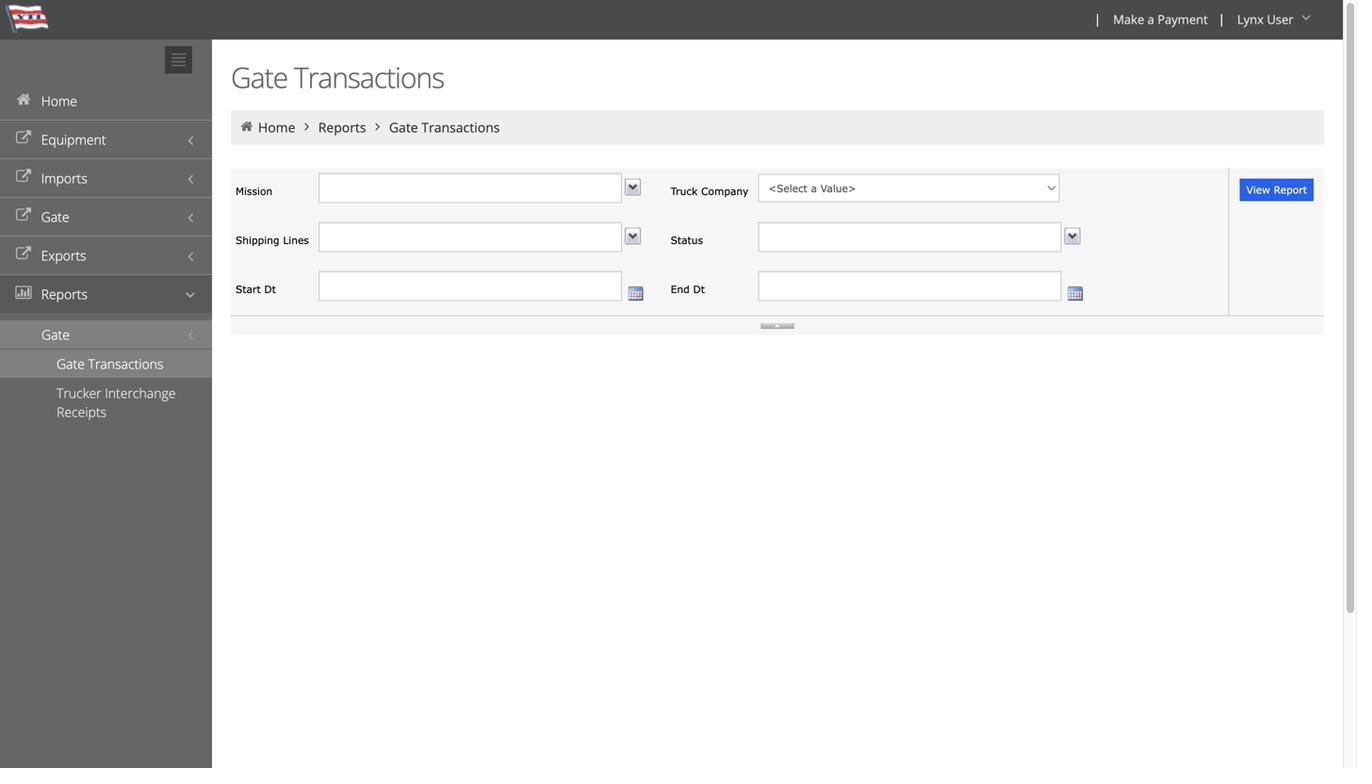 Task type: describe. For each thing, give the bounding box(es) containing it.
1 horizontal spatial home link
[[258, 118, 295, 136]]

0 vertical spatial home image
[[14, 93, 33, 106]]

Start Dt text field
[[318, 271, 622, 301]]

End Dt text field
[[758, 271, 1062, 301]]

external link image for imports
[[14, 170, 33, 183]]

exports link
[[0, 236, 212, 274]]

interchange
[[105, 384, 176, 402]]

2 vertical spatial transactions
[[88, 355, 164, 373]]

0 horizontal spatial home
[[41, 92, 77, 110]]

company
[[701, 185, 749, 197]]

bar chart image
[[14, 286, 33, 299]]

1 angle right image from the left
[[299, 120, 315, 133]]

start
[[236, 283, 261, 295]]

imports link
[[0, 158, 212, 197]]

0 vertical spatial reports
[[318, 118, 366, 136]]

1 | from the left
[[1095, 10, 1101, 27]]

external link image
[[14, 247, 33, 261]]

user
[[1267, 11, 1294, 28]]

lines
[[283, 234, 309, 246]]

angle down image
[[1297, 11, 1316, 24]]

1 vertical spatial reports link
[[0, 274, 212, 313]]

make
[[1114, 11, 1145, 28]]

lynx user
[[1238, 11, 1294, 28]]

2 vertical spatial gate transactions
[[57, 355, 164, 373]]

start dt
[[236, 283, 276, 295]]

1 vertical spatial gate transactions
[[389, 118, 500, 136]]

1 horizontal spatial home
[[258, 118, 295, 136]]

1 vertical spatial reports
[[41, 285, 88, 303]]

imports
[[41, 169, 87, 187]]



Task type: vqa. For each thing, say whether or not it's contained in the screenshot.
"Please"
no



Task type: locate. For each thing, give the bounding box(es) containing it.
lynx
[[1238, 11, 1264, 28]]

0 horizontal spatial |
[[1095, 10, 1101, 27]]

2 | from the left
[[1219, 10, 1225, 27]]

external link image for gate
[[14, 209, 33, 222]]

make a payment
[[1114, 11, 1208, 28]]

exports
[[41, 247, 86, 264]]

None image field
[[625, 179, 641, 196], [625, 228, 641, 245], [1065, 228, 1081, 245], [628, 287, 643, 301], [1068, 287, 1083, 301], [760, 323, 795, 329], [625, 179, 641, 196], [625, 228, 641, 245], [1065, 228, 1081, 245], [628, 287, 643, 301], [1068, 287, 1083, 301], [760, 323, 795, 329]]

1 horizontal spatial reports
[[318, 118, 366, 136]]

0 horizontal spatial home image
[[14, 93, 33, 106]]

dt right the end
[[693, 283, 705, 295]]

home link
[[0, 81, 212, 120], [258, 118, 295, 136]]

end
[[671, 283, 690, 295]]

2 gate link from the top
[[0, 321, 212, 349]]

external link image left equipment
[[14, 132, 33, 145]]

1 horizontal spatial dt
[[693, 283, 705, 295]]

2 angle right image from the left
[[370, 120, 386, 133]]

| left lynx
[[1219, 10, 1225, 27]]

trucker interchange receipts
[[57, 384, 176, 421]]

dt for start dt
[[264, 283, 276, 295]]

home image
[[14, 93, 33, 106], [239, 120, 255, 133]]

gate transactions link up 'trucker interchange receipts' link
[[0, 350, 212, 378]]

0 vertical spatial gate transactions link
[[389, 118, 500, 136]]

1 vertical spatial transactions
[[422, 118, 500, 136]]

external link image inside equipment link
[[14, 132, 33, 145]]

0 horizontal spatial gate transactions link
[[0, 350, 212, 378]]

0 vertical spatial external link image
[[14, 132, 33, 145]]

gate link down imports
[[0, 197, 212, 236]]

home up mission
[[258, 118, 295, 136]]

transactions
[[294, 58, 444, 97], [422, 118, 500, 136], [88, 355, 164, 373]]

0 vertical spatial home
[[41, 92, 77, 110]]

3 external link image from the top
[[14, 209, 33, 222]]

angle right image
[[299, 120, 315, 133], [370, 120, 386, 133]]

trucker interchange receipts link
[[0, 379, 212, 426]]

home image up equipment link
[[14, 93, 33, 106]]

reports link
[[318, 118, 366, 136], [0, 274, 212, 313]]

truck company
[[671, 185, 749, 197]]

gate transactions
[[231, 58, 444, 97], [389, 118, 500, 136], [57, 355, 164, 373]]

1 horizontal spatial angle right image
[[370, 120, 386, 133]]

gate link up trucker
[[0, 321, 212, 349]]

dt for end dt
[[693, 283, 705, 295]]

0 vertical spatial gate transactions
[[231, 58, 444, 97]]

1 gate link from the top
[[0, 197, 212, 236]]

1 horizontal spatial |
[[1219, 10, 1225, 27]]

1 horizontal spatial home image
[[239, 120, 255, 133]]

0 horizontal spatial home link
[[0, 81, 212, 120]]

trucker
[[57, 384, 101, 402]]

1 vertical spatial external link image
[[14, 170, 33, 183]]

equipment link
[[0, 120, 212, 158]]

mission
[[236, 185, 273, 197]]

external link image
[[14, 132, 33, 145], [14, 170, 33, 183], [14, 209, 33, 222]]

0 vertical spatial reports link
[[318, 118, 366, 136]]

reports
[[318, 118, 366, 136], [41, 285, 88, 303]]

equipment
[[41, 131, 106, 148]]

truck
[[671, 185, 698, 197]]

1 external link image from the top
[[14, 132, 33, 145]]

Shipping Lines text field
[[318, 222, 622, 252]]

1 dt from the left
[[264, 283, 276, 295]]

1 vertical spatial gate link
[[0, 321, 212, 349]]

gate transactions link up mission text field
[[389, 118, 500, 136]]

end dt
[[671, 283, 705, 295]]

home up equipment
[[41, 92, 77, 110]]

lynx user link
[[1229, 0, 1323, 40]]

gate transactions link
[[389, 118, 500, 136], [0, 350, 212, 378]]

receipts
[[57, 403, 107, 421]]

0 horizontal spatial reports link
[[0, 274, 212, 313]]

Status text field
[[758, 222, 1062, 252]]

home link up equipment
[[0, 81, 212, 120]]

None submit
[[1240, 179, 1314, 201]]

0 horizontal spatial angle right image
[[299, 120, 315, 133]]

a
[[1148, 11, 1155, 28]]

external link image inside imports link
[[14, 170, 33, 183]]

1 vertical spatial home
[[258, 118, 295, 136]]

home link up mission
[[258, 118, 295, 136]]

1 horizontal spatial reports link
[[318, 118, 366, 136]]

0 horizontal spatial reports
[[41, 285, 88, 303]]

1 vertical spatial gate transactions link
[[0, 350, 212, 378]]

shipping
[[236, 234, 280, 246]]

shipping lines
[[236, 234, 309, 246]]

home
[[41, 92, 77, 110], [258, 118, 295, 136]]

dt
[[264, 283, 276, 295], [693, 283, 705, 295]]

|
[[1095, 10, 1101, 27], [1219, 10, 1225, 27]]

gate
[[231, 58, 288, 97], [389, 118, 418, 136], [41, 208, 69, 226], [41, 326, 70, 344], [57, 355, 85, 373]]

external link image left imports
[[14, 170, 33, 183]]

2 external link image from the top
[[14, 170, 33, 183]]

status
[[671, 234, 703, 246]]

gate link
[[0, 197, 212, 236], [0, 321, 212, 349]]

home image up mission
[[239, 120, 255, 133]]

dt right start
[[264, 283, 276, 295]]

| left make
[[1095, 10, 1101, 27]]

0 vertical spatial transactions
[[294, 58, 444, 97]]

1 horizontal spatial gate transactions link
[[389, 118, 500, 136]]

2 dt from the left
[[693, 283, 705, 295]]

1 vertical spatial home image
[[239, 120, 255, 133]]

Mission text field
[[318, 173, 622, 203]]

make a payment link
[[1105, 0, 1215, 40]]

external link image for equipment
[[14, 132, 33, 145]]

2 vertical spatial external link image
[[14, 209, 33, 222]]

external link image up external link image
[[14, 209, 33, 222]]

0 horizontal spatial dt
[[264, 283, 276, 295]]

0 vertical spatial gate link
[[0, 197, 212, 236]]

payment
[[1158, 11, 1208, 28]]



